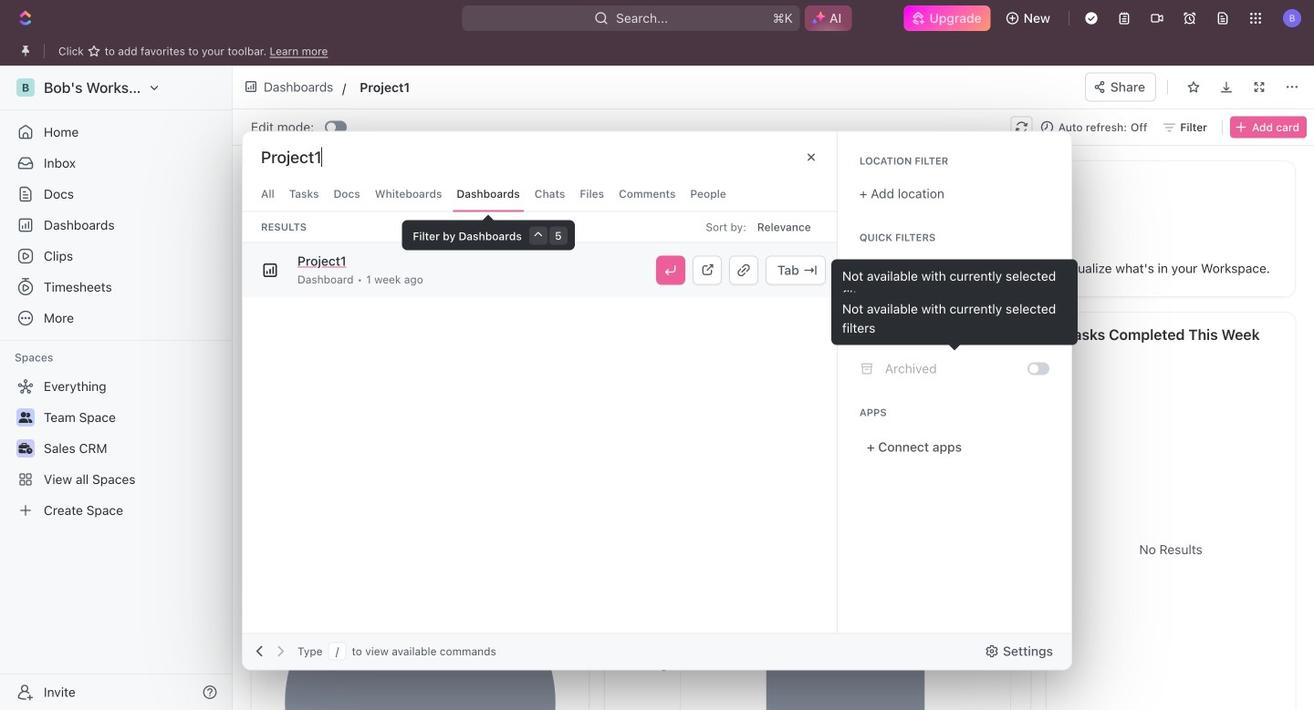 Task type: vqa. For each thing, say whether or not it's contained in the screenshot.
tree inside Sidebar navigation
yes



Task type: locate. For each thing, give the bounding box(es) containing it.
1 vertical spatial qdq9q image
[[860, 329, 874, 344]]

qdq9q image
[[860, 296, 874, 311], [860, 329, 874, 344]]

tree inside sidebar navigation
[[7, 372, 225, 526]]

qdq9q image up "e83zz" image
[[860, 329, 874, 344]]

tree
[[7, 372, 225, 526]]

0 vertical spatial qdq9q image
[[860, 296, 874, 311]]

Search or run a command… text field
[[261, 146, 398, 168]]

None text field
[[360, 76, 648, 98]]

qdq9q image down qdq9q image
[[860, 296, 874, 311]]



Task type: describe. For each thing, give the bounding box(es) containing it.
qdq9q image
[[860, 263, 874, 278]]

2 qdq9q image from the top
[[860, 329, 874, 344]]

1 qdq9q image from the top
[[860, 296, 874, 311]]

e83zz image
[[860, 362, 874, 376]]

sidebar navigation
[[0, 66, 233, 711]]



